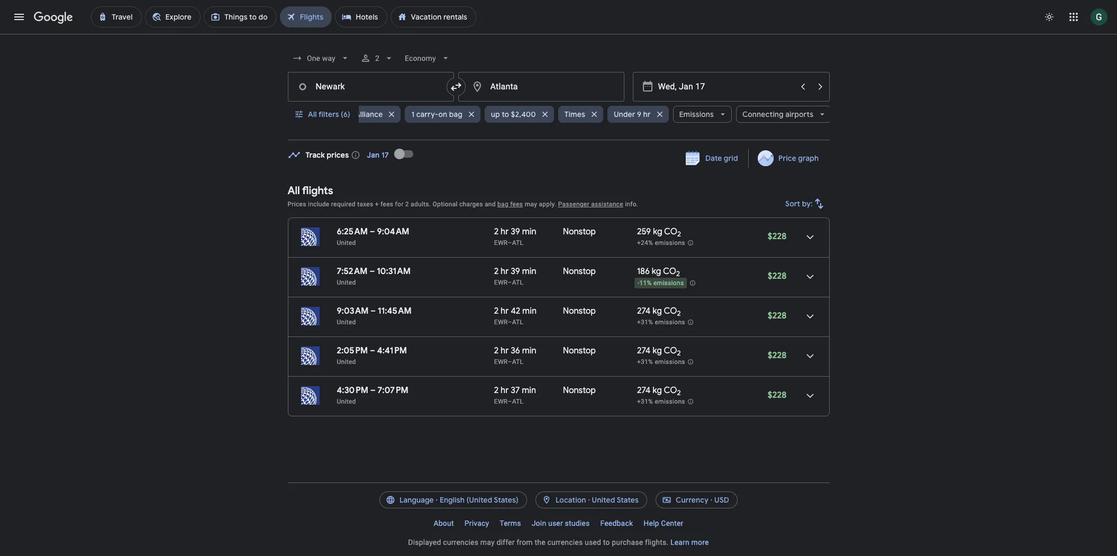 Task type: vqa. For each thing, say whether or not it's contained in the screenshot.
Any duration DROPDOWN BUTTON
no



Task type: describe. For each thing, give the bounding box(es) containing it.
under
[[614, 110, 636, 119]]

4:30 pm – 7:07 pm united
[[337, 385, 409, 405]]

all filters (6)
[[308, 110, 350, 119]]

help center
[[644, 519, 684, 528]]

274 for 2 hr 42 min
[[637, 306, 651, 317]]

language
[[400, 495, 434, 505]]

date grid
[[705, 154, 738, 163]]

leaves newark liberty international airport at 2:05 pm on wednesday, january 17 and arrives at hartsfield-jackson atlanta international airport at 4:41 pm on wednesday, january 17. element
[[337, 346, 407, 356]]

emissions button
[[673, 102, 732, 127]]

$228 for 11:45 am
[[768, 311, 787, 321]]

emissions for 2 hr 36 min
[[655, 358, 685, 366]]

emissions for 2 hr 39 min
[[655, 239, 685, 247]]

all flights main content
[[288, 141, 830, 425]]

37
[[511, 385, 520, 396]]

states
[[617, 495, 639, 505]]

studies
[[565, 519, 590, 528]]

filters
[[318, 110, 339, 119]]

date grid button
[[678, 149, 747, 168]]

required
[[331, 201, 356, 208]]

atl for 4:41 pm
[[512, 358, 524, 366]]

4:30 pm
[[337, 385, 368, 396]]

all for all flights
[[288, 184, 300, 197]]

co for 9:04 am
[[664, 227, 678, 237]]

min for 11:45 am
[[523, 306, 537, 317]]

feedback link
[[595, 515, 639, 532]]

atl for 11:45 am
[[512, 319, 524, 326]]

2 hr 37 min ewr – atl
[[494, 385, 536, 405]]

– inside 9:03 am – 11:45 am united
[[371, 306, 376, 317]]

186
[[637, 266, 650, 277]]

+31% for 2 hr 37 min
[[637, 398, 653, 406]]

2 inside 186 kg co 2
[[677, 270, 680, 279]]

1 carry-on bag button
[[405, 102, 481, 127]]

$2,400
[[511, 110, 536, 119]]

total duration 2 hr 37 min. element
[[494, 385, 563, 398]]

privacy link
[[459, 515, 495, 532]]

nonstop for 11:45 am
[[563, 306, 596, 317]]

flight details. leaves newark liberty international airport at 4:30 pm on wednesday, january 17 and arrives at hartsfield-jackson atlanta international airport at 7:07 pm on wednesday, january 17. image
[[797, 383, 823, 409]]

9
[[637, 110, 642, 119]]

6:25 am
[[337, 227, 368, 237]]

united for 6:25 am
[[337, 239, 356, 247]]

– inside 4:30 pm – 7:07 pm united
[[370, 385, 376, 396]]

Departure time: 7:52 AM. text field
[[337, 266, 368, 277]]

on
[[439, 110, 447, 119]]

nonstop for 9:04 am
[[563, 227, 596, 237]]

kg for 4:41 pm
[[653, 346, 662, 356]]

hr for 7:07 pm
[[501, 385, 509, 396]]

the
[[535, 538, 546, 547]]

all filters (6) button
[[288, 102, 359, 127]]

hr for 4:41 pm
[[501, 346, 509, 356]]

+31% for 2 hr 42 min
[[637, 319, 653, 326]]

2 inside 2 "popup button"
[[375, 54, 380, 62]]

for
[[395, 201, 404, 208]]

nonstop flight. element for 11:45 am
[[563, 306, 596, 318]]

kg for 9:04 am
[[653, 227, 663, 237]]

– inside 2 hr 37 min ewr – atl
[[508, 398, 512, 405]]

Arrival time: 4:41 PM. text field
[[377, 346, 407, 356]]

differ
[[497, 538, 515, 547]]

displayed currencies may differ from the currencies used to purchase flights. learn more
[[408, 538, 709, 547]]

atl for 10:31 am
[[512, 279, 524, 286]]

under 9 hr button
[[608, 102, 669, 127]]

Departure time: 9:03 AM. text field
[[337, 306, 369, 317]]

259 kg co 2
[[637, 227, 681, 239]]

star alliance button
[[333, 102, 401, 127]]

jan 17
[[367, 150, 389, 160]]

2 hr 39 min ewr – atl for 9:04 am
[[494, 227, 537, 247]]

learn more link
[[671, 538, 709, 547]]

price graph button
[[751, 149, 828, 168]]

feedback
[[601, 519, 633, 528]]

alliance
[[355, 110, 383, 119]]

united for 4:30 pm
[[337, 398, 356, 405]]

price
[[779, 154, 797, 163]]

flight details. leaves newark liberty international airport at 6:25 am on wednesday, january 17 and arrives at hartsfield-jackson atlanta international airport at 9:04 am on wednesday, january 17. image
[[797, 224, 823, 250]]

2 inside 259 kg co 2
[[678, 230, 681, 239]]

center
[[661, 519, 684, 528]]

nonstop for 4:41 pm
[[563, 346, 596, 356]]

emissions
[[679, 110, 714, 119]]

1 vertical spatial may
[[481, 538, 495, 547]]

apply.
[[539, 201, 557, 208]]

2 fees from the left
[[510, 201, 523, 208]]

2 currencies from the left
[[548, 538, 583, 547]]

prices
[[327, 150, 349, 160]]

from
[[517, 538, 533, 547]]

nonstop flight. element for 10:31 am
[[563, 266, 596, 278]]

prices include required taxes + fees for 2 adults. optional charges and bag fees may apply. passenger assistance
[[288, 201, 624, 208]]

bag inside all flights main content
[[498, 201, 509, 208]]

sort by: button
[[781, 191, 830, 217]]

– inside 6:25 am – 9:04 am united
[[370, 227, 375, 237]]

total duration 2 hr 42 min. element
[[494, 306, 563, 318]]

join
[[532, 519, 546, 528]]

used
[[585, 538, 601, 547]]

star
[[339, 110, 354, 119]]

$228 for 9:04 am
[[768, 231, 787, 242]]

2 inside 2 hr 42 min ewr – atl
[[494, 306, 499, 317]]

Departure time: 6:25 AM. text field
[[337, 227, 368, 237]]

sort by:
[[785, 199, 813, 209]]

2:05 pm
[[337, 346, 368, 356]]

2 hr 39 min ewr – atl for 10:31 am
[[494, 266, 537, 286]]

carry-
[[416, 110, 439, 119]]

terms
[[500, 519, 521, 528]]

Departure time: 4:30 PM. text field
[[337, 385, 368, 396]]

united for 2:05 pm
[[337, 358, 356, 366]]

7:52 am – 10:31 am united
[[337, 266, 411, 286]]

about
[[434, 519, 454, 528]]

loading results progress bar
[[0, 34, 1117, 36]]

hr inside popup button
[[643, 110, 651, 119]]

1
[[412, 110, 415, 119]]

flights
[[302, 184, 333, 197]]

flight details. leaves newark liberty international airport at 9:03 am on wednesday, january 17 and arrives at hartsfield-jackson atlanta international airport at 11:45 am on wednesday, january 17. image
[[797, 304, 823, 329]]

displayed
[[408, 538, 441, 547]]

english
[[440, 495, 465, 505]]

adults.
[[411, 201, 431, 208]]

– down bag fees button
[[508, 239, 512, 247]]

7:07 pm
[[378, 385, 409, 396]]

+24% emissions
[[637, 239, 685, 247]]

total duration 2 hr 39 min. element for 186
[[494, 266, 563, 278]]

leaves newark liberty international airport at 4:30 pm on wednesday, january 17 and arrives at hartsfield-jackson atlanta international airport at 7:07 pm on wednesday, january 17. element
[[337, 385, 409, 396]]

graph
[[799, 154, 819, 163]]

emissions for 2 hr 37 min
[[655, 398, 685, 406]]

259
[[637, 227, 651, 237]]

228 US dollars text field
[[768, 311, 787, 321]]

39 for 9:04 am
[[511, 227, 520, 237]]

atl for 7:07 pm
[[512, 398, 524, 405]]

co for 4:41 pm
[[664, 346, 677, 356]]

sort
[[785, 199, 800, 209]]

bag inside popup button
[[449, 110, 463, 119]]

nonstop flight. element for 7:07 pm
[[563, 385, 596, 398]]

nonstop flight. element for 4:41 pm
[[563, 346, 596, 358]]

1 fees from the left
[[381, 201, 393, 208]]

9:03 am
[[337, 306, 369, 317]]

ewr for 10:31 am
[[494, 279, 508, 286]]

2 hr 36 min ewr – atl
[[494, 346, 537, 366]]

swap origin and destination. image
[[450, 80, 462, 93]]

2 inside the 2 hr 36 min ewr – atl
[[494, 346, 499, 356]]



Task type: locate. For each thing, give the bounding box(es) containing it.
2 inside 2 hr 37 min ewr – atl
[[494, 385, 499, 396]]

united down '6:25 am'
[[337, 239, 356, 247]]

– inside the 2 hr 36 min ewr – atl
[[508, 358, 512, 366]]

connecting airports button
[[736, 102, 832, 127]]

+31% emissions
[[637, 319, 685, 326], [637, 358, 685, 366], [637, 398, 685, 406]]

help
[[644, 519, 659, 528]]

2 hr 39 min ewr – atl down bag fees button
[[494, 227, 537, 247]]

1 39 from the top
[[511, 227, 520, 237]]

274 for 2 hr 37 min
[[637, 385, 651, 396]]

more
[[692, 538, 709, 547]]

under 9 hr
[[614, 110, 651, 119]]

all flights
[[288, 184, 333, 197]]

0 vertical spatial 228 us dollars text field
[[768, 231, 787, 242]]

4 $228 from the top
[[768, 350, 787, 361]]

kg for 7:07 pm
[[653, 385, 662, 396]]

min for 4:41 pm
[[522, 346, 537, 356]]

to inside popup button
[[502, 110, 509, 119]]

united inside 6:25 am – 9:04 am united
[[337, 239, 356, 247]]

times
[[565, 110, 585, 119]]

1 $228 from the top
[[768, 231, 787, 242]]

total duration 2 hr 39 min. element
[[494, 227, 563, 239], [494, 266, 563, 278]]

2 274 kg co 2 from the top
[[637, 346, 681, 358]]

1 228 us dollars text field from the top
[[768, 231, 787, 242]]

3 ewr from the top
[[494, 319, 508, 326]]

11:45 am
[[378, 306, 412, 317]]

– right 9:03 am on the bottom left of the page
[[371, 306, 376, 317]]

ewr down total duration 2 hr 42 min. element
[[494, 319, 508, 326]]

united for 7:52 am
[[337, 279, 356, 286]]

(6)
[[341, 110, 350, 119]]

2 39 from the top
[[511, 266, 520, 277]]

0 horizontal spatial may
[[481, 538, 495, 547]]

3 nonstop from the top
[[563, 306, 596, 317]]

– right '6:25 am'
[[370, 227, 375, 237]]

flight details. leaves newark liberty international airport at 2:05 pm on wednesday, january 17 and arrives at hartsfield-jackson atlanta international airport at 4:41 pm on wednesday, january 17. image
[[797, 344, 823, 369]]

3 +31% from the top
[[637, 398, 653, 406]]

atl inside 2 hr 37 min ewr – atl
[[512, 398, 524, 405]]

main menu image
[[13, 11, 25, 23]]

grid
[[724, 154, 738, 163]]

all for all filters (6)
[[308, 110, 317, 119]]

nonstop flight. element
[[563, 227, 596, 239], [563, 266, 596, 278], [563, 306, 596, 318], [563, 346, 596, 358], [563, 385, 596, 398]]

+31% for 2 hr 36 min
[[637, 358, 653, 366]]

track
[[306, 150, 325, 160]]

atl down '42'
[[512, 319, 524, 326]]

flights.
[[645, 538, 669, 547]]

2 atl from the top
[[512, 279, 524, 286]]

None text field
[[458, 72, 624, 102]]

274 kg co 2
[[637, 306, 681, 318], [637, 346, 681, 358], [637, 385, 681, 398]]

hr inside 2 hr 37 min ewr – atl
[[501, 385, 509, 396]]

min inside 2 hr 42 min ewr – atl
[[523, 306, 537, 317]]

atl for 9:04 am
[[512, 239, 524, 247]]

17
[[382, 150, 389, 160]]

1 +31% from the top
[[637, 319, 653, 326]]

united for 9:03 am
[[337, 319, 356, 326]]

$228 left the flight details. leaves newark liberty international airport at 7:52 am on wednesday, january 17 and arrives at hartsfield-jackson atlanta international airport at 10:31 am on wednesday, january 17. icon
[[768, 271, 787, 282]]

hr inside 2 hr 42 min ewr – atl
[[501, 306, 509, 317]]

terms link
[[495, 515, 527, 532]]

0 vertical spatial all
[[308, 110, 317, 119]]

bag
[[449, 110, 463, 119], [498, 201, 509, 208]]

2 hr 39 min ewr – atl
[[494, 227, 537, 247], [494, 266, 537, 286]]

change appearance image
[[1037, 4, 1062, 30]]

hr for 11:45 am
[[501, 306, 509, 317]]

and
[[485, 201, 496, 208]]

total duration 2 hr 36 min. element
[[494, 346, 563, 358]]

date
[[705, 154, 722, 163]]

2 vertical spatial +31%
[[637, 398, 653, 406]]

1 horizontal spatial all
[[308, 110, 317, 119]]

about link
[[429, 515, 459, 532]]

currencies down the privacy
[[443, 538, 479, 547]]

228 us dollars text field for 274
[[768, 350, 787, 361]]

– right 7:52 am at the top left of page
[[370, 266, 375, 277]]

flight details. leaves newark liberty international airport at 7:52 am on wednesday, january 17 and arrives at hartsfield-jackson atlanta international airport at 10:31 am on wednesday, january 17. image
[[797, 264, 823, 290]]

min for 9:04 am
[[522, 227, 537, 237]]

bag right on
[[449, 110, 463, 119]]

1 carry-on bag
[[412, 110, 463, 119]]

$228 for 10:31 am
[[768, 271, 787, 282]]

may
[[525, 201, 537, 208], [481, 538, 495, 547]]

228 US dollars text field
[[768, 231, 787, 242], [768, 390, 787, 401]]

2
[[375, 54, 380, 62], [405, 201, 409, 208], [494, 227, 499, 237], [678, 230, 681, 239], [494, 266, 499, 277], [677, 270, 680, 279], [494, 306, 499, 317], [677, 309, 681, 318], [494, 346, 499, 356], [677, 349, 681, 358], [494, 385, 499, 396], [677, 389, 681, 398]]

assistance
[[591, 201, 624, 208]]

may left differ
[[481, 538, 495, 547]]

3 nonstop flight. element from the top
[[563, 306, 596, 318]]

– down '42'
[[508, 319, 512, 326]]

join user studies link
[[527, 515, 595, 532]]

0 horizontal spatial all
[[288, 184, 300, 197]]

2 hr 39 min ewr – atl up '42'
[[494, 266, 537, 286]]

jan
[[367, 150, 380, 160]]

1 horizontal spatial fees
[[510, 201, 523, 208]]

2 vertical spatial 274 kg co 2
[[637, 385, 681, 398]]

+24%
[[637, 239, 653, 247]]

ewr inside 2 hr 42 min ewr – atl
[[494, 319, 508, 326]]

228 us dollars text field left flight details. leaves newark liberty international airport at 6:25 am on wednesday, january 17 and arrives at hartsfield-jackson atlanta international airport at 9:04 am on wednesday, january 17. image
[[768, 231, 787, 242]]

228 us dollars text field left flight details. leaves newark liberty international airport at 2:05 pm on wednesday, january 17 and arrives at hartsfield-jackson atlanta international airport at 4:41 pm on wednesday, january 17. image
[[768, 350, 787, 361]]

228 US dollars text field
[[768, 271, 787, 282], [768, 350, 787, 361]]

9:04 am
[[377, 227, 409, 237]]

Arrival time: 7:07 PM. text field
[[378, 385, 409, 396]]

min right 37
[[522, 385, 536, 396]]

274 for 2 hr 36 min
[[637, 346, 651, 356]]

0 horizontal spatial to
[[502, 110, 509, 119]]

42
[[511, 306, 521, 317]]

hr left '42'
[[501, 306, 509, 317]]

co for 10:31 am
[[663, 266, 677, 277]]

co inside 186 kg co 2
[[663, 266, 677, 277]]

1 horizontal spatial may
[[525, 201, 537, 208]]

up to $2,400
[[491, 110, 536, 119]]

$228 left flight details. leaves newark liberty international airport at 2:05 pm on wednesday, january 17 and arrives at hartsfield-jackson atlanta international airport at 4:41 pm on wednesday, january 17. image
[[768, 350, 787, 361]]

-
[[638, 280, 640, 287]]

4 nonstop flight. element from the top
[[563, 346, 596, 358]]

3 274 from the top
[[637, 385, 651, 396]]

2 button
[[356, 46, 399, 71]]

states)
[[494, 495, 519, 505]]

0 vertical spatial to
[[502, 110, 509, 119]]

total duration 2 hr 39 min. element for 259
[[494, 227, 563, 239]]

emissions
[[655, 239, 685, 247], [654, 280, 684, 287], [655, 319, 685, 326], [655, 358, 685, 366], [655, 398, 685, 406]]

3 $228 from the top
[[768, 311, 787, 321]]

2 274 from the top
[[637, 346, 651, 356]]

all left filters
[[308, 110, 317, 119]]

up to $2,400 button
[[485, 102, 554, 127]]

$228 for 4:41 pm
[[768, 350, 787, 361]]

– down the '36' in the left of the page
[[508, 358, 512, 366]]

10:31 am
[[377, 266, 411, 277]]

hr for 10:31 am
[[501, 266, 509, 277]]

5 ewr from the top
[[494, 398, 508, 405]]

1 2 hr 39 min ewr – atl from the top
[[494, 227, 537, 247]]

1 vertical spatial 2 hr 39 min ewr – atl
[[494, 266, 537, 286]]

hr left the '36' in the left of the page
[[501, 346, 509, 356]]

all up prices
[[288, 184, 300, 197]]

Arrival time: 10:31 AM. text field
[[377, 266, 411, 277]]

united down the "4:30 pm"
[[337, 398, 356, 405]]

39 down bag fees button
[[511, 227, 520, 237]]

274 kg co 2 for 2 hr 37 min
[[637, 385, 681, 398]]

Arrival time: 11:45 AM. text field
[[378, 306, 412, 317]]

passenger
[[558, 201, 590, 208]]

taxes
[[357, 201, 373, 208]]

ewr for 7:07 pm
[[494, 398, 508, 405]]

to right used
[[603, 538, 610, 547]]

kg for 11:45 am
[[653, 306, 662, 317]]

hr down bag fees button
[[501, 227, 509, 237]]

1 nonstop flight. element from the top
[[563, 227, 596, 239]]

+31% emissions for 2 hr 37 min
[[637, 398, 685, 406]]

bag right 'and'
[[498, 201, 509, 208]]

Arrival time: 9:04 AM. text field
[[377, 227, 409, 237]]

nonstop for 10:31 am
[[563, 266, 596, 277]]

united down 7:52 am text box
[[337, 279, 356, 286]]

2 228 us dollars text field from the top
[[768, 350, 787, 361]]

atl up '42'
[[512, 279, 524, 286]]

united down 2:05 pm
[[337, 358, 356, 366]]

$228 for 7:07 pm
[[768, 390, 787, 401]]

0 vertical spatial may
[[525, 201, 537, 208]]

5 nonstop from the top
[[563, 385, 596, 396]]

min
[[522, 227, 537, 237], [522, 266, 537, 277], [523, 306, 537, 317], [522, 346, 537, 356], [522, 385, 536, 396]]

ewr down total duration 2 hr 36 min. element
[[494, 358, 508, 366]]

228 us dollars text field left the flight details. leaves newark liberty international airport at 7:52 am on wednesday, january 17 and arrives at hartsfield-jackson atlanta international airport at 10:31 am on wednesday, january 17. icon
[[768, 271, 787, 282]]

atl
[[512, 239, 524, 247], [512, 279, 524, 286], [512, 319, 524, 326], [512, 358, 524, 366], [512, 398, 524, 405]]

min right the '36' in the left of the page
[[522, 346, 537, 356]]

1 vertical spatial to
[[603, 538, 610, 547]]

2 +31% from the top
[[637, 358, 653, 366]]

ewr for 4:41 pm
[[494, 358, 508, 366]]

times button
[[558, 102, 603, 127]]

1 vertical spatial 228 us dollars text field
[[768, 390, 787, 401]]

– down 37
[[508, 398, 512, 405]]

0 vertical spatial 274 kg co 2
[[637, 306, 681, 318]]

1 ewr from the top
[[494, 239, 508, 247]]

learn
[[671, 538, 690, 547]]

– inside 7:52 am – 10:31 am united
[[370, 266, 375, 277]]

1 horizontal spatial bag
[[498, 201, 509, 208]]

atl inside 2 hr 42 min ewr – atl
[[512, 319, 524, 326]]

bag fees button
[[498, 201, 523, 208]]

4 nonstop from the top
[[563, 346, 596, 356]]

may left apply.
[[525, 201, 537, 208]]

total duration 2 hr 39 min. element down bag fees button
[[494, 227, 563, 239]]

0 vertical spatial 2 hr 39 min ewr – atl
[[494, 227, 537, 247]]

leaves newark liberty international airport at 6:25 am on wednesday, january 17 and arrives at hartsfield-jackson atlanta international airport at 9:04 am on wednesday, january 17. element
[[337, 227, 409, 237]]

Departure time: 2:05 PM. text field
[[337, 346, 368, 356]]

all inside button
[[308, 110, 317, 119]]

11%
[[640, 280, 652, 287]]

united down the departure time: 9:03 am. text box
[[337, 319, 356, 326]]

hr up 2 hr 42 min ewr – atl
[[501, 266, 509, 277]]

$228 left flight details. leaves newark liberty international airport at 9:03 am on wednesday, january 17 and arrives at hartsfield-jackson atlanta international airport at 11:45 am on wednesday, january 17. "icon"
[[768, 311, 787, 321]]

0 vertical spatial +31%
[[637, 319, 653, 326]]

39 up '42'
[[511, 266, 520, 277]]

none search field containing all filters (6)
[[288, 46, 832, 140]]

to right up
[[502, 110, 509, 119]]

co inside 259 kg co 2
[[664, 227, 678, 237]]

– inside 2 hr 42 min ewr – atl
[[508, 319, 512, 326]]

0 vertical spatial 274
[[637, 306, 651, 317]]

purchase
[[612, 538, 643, 547]]

learn more about tracked prices image
[[351, 150, 361, 160]]

kg for 10:31 am
[[652, 266, 661, 277]]

+31% emissions for 2 hr 36 min
[[637, 358, 685, 366]]

atl down 37
[[512, 398, 524, 405]]

274
[[637, 306, 651, 317], [637, 346, 651, 356], [637, 385, 651, 396]]

connecting
[[743, 110, 784, 119]]

hr right '9'
[[643, 110, 651, 119]]

274 kg co 2 for 2 hr 42 min
[[637, 306, 681, 318]]

5 atl from the top
[[512, 398, 524, 405]]

usd
[[715, 495, 730, 505]]

co for 7:07 pm
[[664, 385, 677, 396]]

min inside 2 hr 37 min ewr – atl
[[522, 385, 536, 396]]

1 vertical spatial 39
[[511, 266, 520, 277]]

3 274 kg co 2 from the top
[[637, 385, 681, 398]]

help center link
[[639, 515, 689, 532]]

all
[[308, 110, 317, 119], [288, 184, 300, 197]]

1 atl from the top
[[512, 239, 524, 247]]

united inside 2:05 pm – 4:41 pm united
[[337, 358, 356, 366]]

0 vertical spatial 39
[[511, 227, 520, 237]]

nonstop
[[563, 227, 596, 237], [563, 266, 596, 277], [563, 306, 596, 317], [563, 346, 596, 356], [563, 385, 596, 396]]

currencies down join user studies
[[548, 538, 583, 547]]

min inside the 2 hr 36 min ewr – atl
[[522, 346, 537, 356]]

228 us dollars text field left the flight details. leaves newark liberty international airport at 4:30 pm on wednesday, january 17 and arrives at hartsfield-jackson atlanta international airport at 7:07 pm on wednesday, january 17. image
[[768, 390, 787, 401]]

kg inside 186 kg co 2
[[652, 266, 661, 277]]

ewr for 9:04 am
[[494, 239, 508, 247]]

– left arrival time: 7:07 pm. text field
[[370, 385, 376, 396]]

0 vertical spatial +31% emissions
[[637, 319, 685, 326]]

2 vertical spatial +31% emissions
[[637, 398, 685, 406]]

2 nonstop from the top
[[563, 266, 596, 277]]

ewr down bag fees button
[[494, 239, 508, 247]]

None text field
[[288, 72, 454, 102]]

4 ewr from the top
[[494, 358, 508, 366]]

+31%
[[637, 319, 653, 326], [637, 358, 653, 366], [637, 398, 653, 406]]

2 ewr from the top
[[494, 279, 508, 286]]

ewr inside the 2 hr 36 min ewr – atl
[[494, 358, 508, 366]]

hr inside the 2 hr 36 min ewr – atl
[[501, 346, 509, 356]]

Departure text field
[[658, 73, 794, 101]]

228 us dollars text field for 259
[[768, 231, 787, 242]]

228 us dollars text field for 274
[[768, 390, 787, 401]]

2 vertical spatial 274
[[637, 385, 651, 396]]

0 horizontal spatial currencies
[[443, 538, 479, 547]]

4 atl from the top
[[512, 358, 524, 366]]

– up '42'
[[508, 279, 512, 286]]

charges
[[459, 201, 483, 208]]

fees right +
[[381, 201, 393, 208]]

1 vertical spatial bag
[[498, 201, 509, 208]]

nonstop for 7:07 pm
[[563, 385, 596, 396]]

may inside all flights main content
[[525, 201, 537, 208]]

0 horizontal spatial bag
[[449, 110, 463, 119]]

include
[[308, 201, 330, 208]]

min for 7:07 pm
[[522, 385, 536, 396]]

min up total duration 2 hr 42 min. element
[[522, 266, 537, 277]]

0 vertical spatial total duration 2 hr 39 min. element
[[494, 227, 563, 239]]

0 horizontal spatial fees
[[381, 201, 393, 208]]

min for 10:31 am
[[522, 266, 537, 277]]

2 $228 from the top
[[768, 271, 787, 282]]

2 nonstop flight. element from the top
[[563, 266, 596, 278]]

$228 left flight details. leaves newark liberty international airport at 6:25 am on wednesday, january 17 and arrives at hartsfield-jackson atlanta international airport at 9:04 am on wednesday, january 17. image
[[768, 231, 787, 242]]

leaves newark liberty international airport at 7:52 am on wednesday, january 17 and arrives at hartsfield-jackson atlanta international airport at 10:31 am on wednesday, january 17. element
[[337, 266, 411, 277]]

hr for 9:04 am
[[501, 227, 509, 237]]

1 228 us dollars text field from the top
[[768, 271, 787, 282]]

None search field
[[288, 46, 832, 140]]

location
[[556, 495, 586, 505]]

leaves newark liberty international airport at 9:03 am on wednesday, january 17 and arrives at hartsfield-jackson atlanta international airport at 11:45 am on wednesday, january 17. element
[[337, 306, 412, 317]]

ewr inside 2 hr 37 min ewr – atl
[[494, 398, 508, 405]]

– left "arrival time: 4:41 pm." text box
[[370, 346, 375, 356]]

1 nonstop from the top
[[563, 227, 596, 237]]

by:
[[802, 199, 813, 209]]

co for 11:45 am
[[664, 306, 677, 317]]

2 +31% emissions from the top
[[637, 358, 685, 366]]

ewr for 11:45 am
[[494, 319, 508, 326]]

39
[[511, 227, 520, 237], [511, 266, 520, 277]]

228 us dollars text field for 186
[[768, 271, 787, 282]]

airports
[[786, 110, 814, 119]]

united left the states
[[592, 495, 615, 505]]

prices
[[288, 201, 306, 208]]

274 kg co 2 for 2 hr 36 min
[[637, 346, 681, 358]]

5 nonstop flight. element from the top
[[563, 385, 596, 398]]

1 currencies from the left
[[443, 538, 479, 547]]

fees
[[381, 201, 393, 208], [510, 201, 523, 208]]

all inside main content
[[288, 184, 300, 197]]

united states
[[592, 495, 639, 505]]

– inside 2:05 pm – 4:41 pm united
[[370, 346, 375, 356]]

1 vertical spatial 228 us dollars text field
[[768, 350, 787, 361]]

$228 left the flight details. leaves newark liberty international airport at 4:30 pm on wednesday, january 17 and arrives at hartsfield-jackson atlanta international airport at 7:07 pm on wednesday, january 17. image
[[768, 390, 787, 401]]

1 horizontal spatial to
[[603, 538, 610, 547]]

ewr up 2 hr 42 min ewr – atl
[[494, 279, 508, 286]]

1 vertical spatial total duration 2 hr 39 min. element
[[494, 266, 563, 278]]

0 vertical spatial 228 us dollars text field
[[768, 271, 787, 282]]

nonstop flight. element for 9:04 am
[[563, 227, 596, 239]]

None field
[[288, 49, 354, 68], [401, 49, 455, 68], [288, 49, 354, 68], [401, 49, 455, 68]]

kg inside 259 kg co 2
[[653, 227, 663, 237]]

emissions for 2 hr 42 min
[[655, 319, 685, 326]]

min down bag fees button
[[522, 227, 537, 237]]

0 vertical spatial bag
[[449, 110, 463, 119]]

hr left 37
[[501, 385, 509, 396]]

2 228 us dollars text field from the top
[[768, 390, 787, 401]]

2:05 pm – 4:41 pm united
[[337, 346, 407, 366]]

ewr down total duration 2 hr 37 min. element
[[494, 398, 508, 405]]

1 vertical spatial 274
[[637, 346, 651, 356]]

39 for 10:31 am
[[511, 266, 520, 277]]

5 $228 from the top
[[768, 390, 787, 401]]

1 vertical spatial +31%
[[637, 358, 653, 366]]

up
[[491, 110, 500, 119]]

total duration 2 hr 39 min. element up total duration 2 hr 42 min. element
[[494, 266, 563, 278]]

1 total duration 2 hr 39 min. element from the top
[[494, 227, 563, 239]]

atl down bag fees button
[[512, 239, 524, 247]]

fees right 'and'
[[510, 201, 523, 208]]

atl down the '36' in the left of the page
[[512, 358, 524, 366]]

1 vertical spatial 274 kg co 2
[[637, 346, 681, 358]]

privacy
[[465, 519, 489, 528]]

star alliance
[[339, 110, 383, 119]]

$228
[[768, 231, 787, 242], [768, 271, 787, 282], [768, 311, 787, 321], [768, 350, 787, 361], [768, 390, 787, 401]]

3 atl from the top
[[512, 319, 524, 326]]

2 total duration 2 hr 39 min. element from the top
[[494, 266, 563, 278]]

1 +31% emissions from the top
[[637, 319, 685, 326]]

1 vertical spatial +31% emissions
[[637, 358, 685, 366]]

join user studies
[[532, 519, 590, 528]]

united inside 4:30 pm – 7:07 pm united
[[337, 398, 356, 405]]

min right '42'
[[523, 306, 537, 317]]

+31% emissions for 2 hr 42 min
[[637, 319, 685, 326]]

united inside 7:52 am – 10:31 am united
[[337, 279, 356, 286]]

1 vertical spatial all
[[288, 184, 300, 197]]

1 274 from the top
[[637, 306, 651, 317]]

find the best price region
[[288, 141, 830, 176]]

united inside 9:03 am – 11:45 am united
[[337, 319, 356, 326]]

+
[[375, 201, 379, 208]]

atl inside the 2 hr 36 min ewr – atl
[[512, 358, 524, 366]]

3 +31% emissions from the top
[[637, 398, 685, 406]]

186 kg co 2
[[637, 266, 680, 279]]

1 274 kg co 2 from the top
[[637, 306, 681, 318]]

1 horizontal spatial currencies
[[548, 538, 583, 547]]

connecting airports
[[743, 110, 814, 119]]

(united
[[467, 495, 492, 505]]

2 2 hr 39 min ewr – atl from the top
[[494, 266, 537, 286]]



